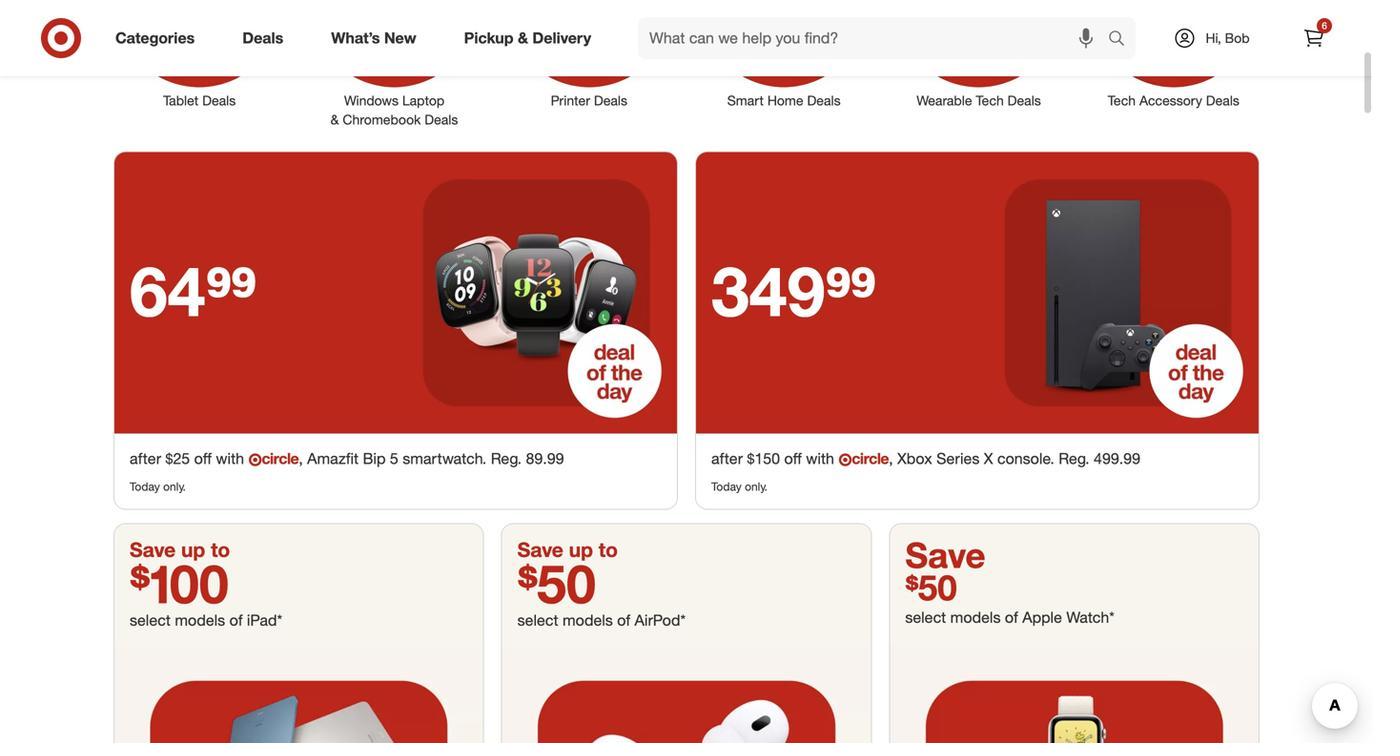 Task type: describe. For each thing, give the bounding box(es) containing it.
deals right accessory
[[1207, 92, 1240, 109]]

to for $100
[[211, 538, 230, 562]]

6 link
[[1294, 17, 1336, 59]]

console.
[[998, 449, 1055, 468]]

watch*
[[1067, 608, 1115, 627]]

off for 349
[[785, 449, 802, 468]]

select for select models of ipad*
[[130, 611, 171, 630]]

circle , xbox series x console. reg. 499.99
[[852, 449, 1141, 468]]

reg. for 349 99
[[1059, 449, 1090, 468]]

save for $50
[[518, 538, 564, 562]]

select models of ipad*
[[130, 611, 283, 630]]

&
[[518, 29, 529, 47]]

with for 349
[[807, 449, 835, 468]]

tablet deals link
[[102, 0, 297, 110]]

printer deals link
[[492, 0, 687, 110]]

pickup & delivery
[[464, 29, 592, 47]]

save up to for $50
[[518, 538, 618, 562]]

select models of apple watch*
[[906, 608, 1115, 627]]

$100
[[130, 551, 229, 616]]

$150
[[748, 449, 781, 468]]

models for ipad*
[[175, 611, 225, 630]]

64 99
[[130, 249, 257, 332]]

& chromebook
[[331, 111, 421, 128]]

apple
[[1023, 608, 1063, 627]]

349
[[712, 249, 826, 332]]

499.99
[[1094, 449, 1141, 468]]

tablet
[[163, 92, 199, 109]]

search button
[[1100, 17, 1146, 63]]

smart home deals link
[[687, 0, 882, 110]]

wearable
[[917, 92, 973, 109]]

today only. for 64
[[130, 479, 186, 494]]

printer deals
[[551, 92, 628, 109]]

99 for 64
[[206, 249, 257, 332]]

select for select models of airpod*
[[518, 611, 559, 630]]

up for $100
[[181, 538, 205, 562]]

tech accessory deals link
[[1077, 0, 1272, 110]]

airpod*
[[635, 611, 686, 630]]

$25
[[166, 449, 190, 468]]

target deal of the day image for 349 99
[[978, 152, 1259, 434]]

save for $100
[[130, 538, 176, 562]]

circle for 64 99
[[262, 449, 299, 468]]

what's new
[[331, 29, 417, 47]]

349 99
[[712, 249, 877, 332]]

off for 64
[[194, 449, 212, 468]]

categories link
[[99, 17, 219, 59]]

up for $50
[[569, 538, 593, 562]]

circle , amazfit bip 5 smartwatch. reg. 89.99
[[262, 449, 564, 468]]

tablet deals
[[163, 92, 236, 109]]

today only. for 349
[[712, 479, 768, 494]]

circle for 349 99
[[852, 449, 889, 468]]

smart
[[728, 92, 764, 109]]

with for 64
[[216, 449, 244, 468]]

deals left what's
[[243, 29, 284, 47]]

deals right 'printer'
[[594, 92, 628, 109]]

5
[[390, 449, 399, 468]]

6
[[1323, 20, 1328, 31]]

series
[[937, 449, 980, 468]]

search
[[1100, 31, 1146, 49]]

of for apple
[[1006, 608, 1019, 627]]

1 tech from the left
[[976, 92, 1004, 109]]

What can we help you find? suggestions appear below search field
[[638, 17, 1113, 59]]



Task type: vqa. For each thing, say whether or not it's contained in the screenshot.
the leftmost USER IMAGE BY @LIFEOFASHLEY
no



Task type: locate. For each thing, give the bounding box(es) containing it.
after left $150
[[712, 449, 743, 468]]

target deal of the day image for 64 99
[[396, 152, 677, 434]]

2 today from the left
[[712, 479, 742, 494]]

deals right home
[[808, 92, 841, 109]]

categories
[[115, 29, 195, 47]]

deals right the wearable
[[1008, 92, 1042, 109]]

after for 349 99
[[712, 449, 743, 468]]

tech left accessory
[[1108, 92, 1136, 109]]

after
[[130, 449, 161, 468], [712, 449, 743, 468]]

1 after from the left
[[130, 449, 161, 468]]

1 horizontal spatial $50
[[906, 566, 958, 609]]

models left ipad* on the left bottom of the page
[[175, 611, 225, 630]]

0 horizontal spatial today
[[130, 479, 160, 494]]

save up to up select models of airpod* at the bottom
[[518, 538, 618, 562]]

0 horizontal spatial reg.
[[491, 449, 522, 468]]

2 after from the left
[[712, 449, 743, 468]]

0 horizontal spatial with
[[216, 449, 244, 468]]

2 off from the left
[[785, 449, 802, 468]]

1 to from the left
[[211, 538, 230, 562]]

1 horizontal spatial save
[[518, 538, 564, 562]]

0 horizontal spatial circle
[[262, 449, 299, 468]]

select for select models of apple watch*
[[906, 608, 947, 627]]

2 reg. from the left
[[1059, 449, 1090, 468]]

0 horizontal spatial after
[[130, 449, 161, 468]]

1 up from the left
[[181, 538, 205, 562]]

only. for 64
[[163, 479, 186, 494]]

circle left amazfit
[[262, 449, 299, 468]]

2 , from the left
[[889, 449, 894, 468]]

deals
[[243, 29, 284, 47], [202, 92, 236, 109], [594, 92, 628, 109], [808, 92, 841, 109], [1008, 92, 1042, 109], [1207, 92, 1240, 109], [425, 111, 458, 128]]

of for ipad*
[[230, 611, 243, 630]]

xbox
[[898, 449, 933, 468]]

save down 89.99
[[518, 538, 564, 562]]

today
[[130, 479, 160, 494], [712, 479, 742, 494]]

reg.
[[491, 449, 522, 468], [1059, 449, 1090, 468]]

ipad*
[[247, 611, 283, 630]]

save up select models of ipad*
[[130, 538, 176, 562]]

1 horizontal spatial tech
[[1108, 92, 1136, 109]]

1 horizontal spatial to
[[599, 538, 618, 562]]

delivery
[[533, 29, 592, 47]]

today down after $25 off with
[[130, 479, 160, 494]]

smart home deals
[[728, 92, 841, 109]]

only. for 349
[[745, 479, 768, 494]]

1 horizontal spatial today only.
[[712, 479, 768, 494]]

2 with from the left
[[807, 449, 835, 468]]

after $150 off with
[[712, 449, 839, 468]]

wearable tech deals
[[917, 92, 1042, 109]]

99
[[206, 249, 257, 332], [826, 249, 877, 332]]

smartwatch.
[[403, 449, 487, 468]]

1 today from the left
[[130, 479, 160, 494]]

1 horizontal spatial of
[[618, 611, 631, 630]]

models left apple
[[951, 608, 1001, 627]]

today only. down $25
[[130, 479, 186, 494]]

1 horizontal spatial models
[[563, 611, 613, 630]]

0 horizontal spatial up
[[181, 538, 205, 562]]

0 horizontal spatial $50
[[518, 551, 596, 616]]

hi,
[[1206, 30, 1222, 46]]

wearable tech deals link
[[882, 0, 1077, 110]]

reg. left 499.99
[[1059, 449, 1090, 468]]

only. down $150
[[745, 479, 768, 494]]

after $25 off with
[[130, 449, 249, 468]]

circle left xbox
[[852, 449, 889, 468]]

0 horizontal spatial off
[[194, 449, 212, 468]]

models left the airpod*
[[563, 611, 613, 630]]

,
[[299, 449, 303, 468], [889, 449, 894, 468]]

0 horizontal spatial save
[[130, 538, 176, 562]]

with right $150
[[807, 449, 835, 468]]

tech right the wearable
[[976, 92, 1004, 109]]

64
[[130, 249, 206, 332]]

amazfit
[[307, 449, 359, 468]]

off right $25
[[194, 449, 212, 468]]

today only. down $150
[[712, 479, 768, 494]]

1 target deal of the day image from the left
[[396, 152, 677, 434]]

1 horizontal spatial off
[[785, 449, 802, 468]]

1 horizontal spatial today
[[712, 479, 742, 494]]

with
[[216, 449, 244, 468], [807, 449, 835, 468]]

windows laptop & chromebook deals link
[[297, 0, 492, 129]]

target deal of the day image
[[396, 152, 677, 434], [978, 152, 1259, 434]]

select
[[906, 608, 947, 627], [130, 611, 171, 630], [518, 611, 559, 630]]

, for 64 99
[[299, 449, 303, 468]]

only. down $25
[[163, 479, 186, 494]]

off
[[194, 449, 212, 468], [785, 449, 802, 468]]

2 today only. from the left
[[712, 479, 768, 494]]

of for airpod*
[[618, 611, 631, 630]]

0 horizontal spatial 99
[[206, 249, 257, 332]]

hi, bob
[[1206, 30, 1250, 46]]

99 for 349
[[826, 249, 877, 332]]

0 horizontal spatial today only.
[[130, 479, 186, 494]]

2 horizontal spatial models
[[951, 608, 1001, 627]]

to for $50
[[599, 538, 618, 562]]

0 horizontal spatial models
[[175, 611, 225, 630]]

printer
[[551, 92, 591, 109]]

1 reg. from the left
[[491, 449, 522, 468]]

1 today only. from the left
[[130, 479, 186, 494]]

2 to from the left
[[599, 538, 618, 562]]

1 only. from the left
[[163, 479, 186, 494]]

models
[[951, 608, 1001, 627], [175, 611, 225, 630], [563, 611, 613, 630]]

save up to up select models of ipad*
[[130, 538, 230, 562]]

deals inside windows laptop & chromebook deals
[[425, 111, 458, 128]]

with right $25
[[216, 449, 244, 468]]

reg. left 89.99
[[491, 449, 522, 468]]

windows laptop & chromebook deals
[[331, 92, 458, 128]]

pickup & delivery link
[[448, 17, 615, 59]]

tech
[[976, 92, 1004, 109], [1108, 92, 1136, 109]]

deals right tablet
[[202, 92, 236, 109]]

deals link
[[226, 17, 307, 59]]

accessory
[[1140, 92, 1203, 109]]

, left xbox
[[889, 449, 894, 468]]

1 horizontal spatial target deal of the day image
[[978, 152, 1259, 434]]

models for airpod*
[[563, 611, 613, 630]]

bob
[[1226, 30, 1250, 46]]

$50
[[518, 551, 596, 616], [906, 566, 958, 609]]

windows laptop
[[344, 92, 445, 109]]

bip
[[363, 449, 386, 468]]

0 horizontal spatial only.
[[163, 479, 186, 494]]

2 tech from the left
[[1108, 92, 1136, 109]]

1 horizontal spatial reg.
[[1059, 449, 1090, 468]]

today for 64 99
[[130, 479, 160, 494]]

today down after $150 off with
[[712, 479, 742, 494]]

models for apple
[[951, 608, 1001, 627]]

, for 349 99
[[889, 449, 894, 468]]

after for 64 99
[[130, 449, 161, 468]]

2 horizontal spatial of
[[1006, 608, 1019, 627]]

off right $150
[[785, 449, 802, 468]]

0 horizontal spatial target deal of the day image
[[396, 152, 677, 434]]

0 horizontal spatial to
[[211, 538, 230, 562]]

2 99 from the left
[[826, 249, 877, 332]]

1 horizontal spatial ,
[[889, 449, 894, 468]]

1 horizontal spatial circle
[[852, 449, 889, 468]]

2 only. from the left
[[745, 479, 768, 494]]

save up to
[[130, 538, 230, 562], [518, 538, 618, 562]]

save
[[906, 534, 986, 576], [130, 538, 176, 562], [518, 538, 564, 562]]

of left the airpod*
[[618, 611, 631, 630]]

2 target deal of the day image from the left
[[978, 152, 1259, 434]]

2 horizontal spatial select
[[906, 608, 947, 627]]

of left ipad* on the left bottom of the page
[[230, 611, 243, 630]]

1 99 from the left
[[206, 249, 257, 332]]

1 horizontal spatial only.
[[745, 479, 768, 494]]

to up select models of ipad*
[[211, 538, 230, 562]]

select models of airpod*
[[518, 611, 686, 630]]

0 horizontal spatial select
[[130, 611, 171, 630]]

home
[[768, 92, 804, 109]]

0 horizontal spatial tech
[[976, 92, 1004, 109]]

to up select models of airpod* at the bottom
[[599, 538, 618, 562]]

only.
[[163, 479, 186, 494], [745, 479, 768, 494]]

after left $25
[[130, 449, 161, 468]]

$50 for save
[[906, 566, 958, 609]]

0 horizontal spatial of
[[230, 611, 243, 630]]

pickup
[[464, 29, 514, 47]]

up up select models of ipad*
[[181, 538, 205, 562]]

save up select models of apple watch*
[[906, 534, 986, 576]]

deals down windows laptop
[[425, 111, 458, 128]]

circle
[[262, 449, 299, 468], [852, 449, 889, 468]]

1 save up to from the left
[[130, 538, 230, 562]]

2 horizontal spatial save
[[906, 534, 986, 576]]

1 circle from the left
[[262, 449, 299, 468]]

1 horizontal spatial save up to
[[518, 538, 618, 562]]

today for 349 99
[[712, 479, 742, 494]]

89.99
[[526, 449, 564, 468]]

save up to for $100
[[130, 538, 230, 562]]

0 horizontal spatial save up to
[[130, 538, 230, 562]]

reg. for 64 99
[[491, 449, 522, 468]]

of
[[1006, 608, 1019, 627], [230, 611, 243, 630], [618, 611, 631, 630]]

today only.
[[130, 479, 186, 494], [712, 479, 768, 494]]

$50 for save up to
[[518, 551, 596, 616]]

new
[[384, 29, 417, 47]]

2 circle from the left
[[852, 449, 889, 468]]

1 horizontal spatial after
[[712, 449, 743, 468]]

1 off from the left
[[194, 449, 212, 468]]

up
[[181, 538, 205, 562], [569, 538, 593, 562]]

2 up from the left
[[569, 538, 593, 562]]

0 horizontal spatial ,
[[299, 449, 303, 468]]

1 with from the left
[[216, 449, 244, 468]]

x
[[984, 449, 994, 468]]

what's new link
[[315, 17, 440, 59]]

to
[[211, 538, 230, 562], [599, 538, 618, 562]]

1 horizontal spatial 99
[[826, 249, 877, 332]]

2 save up to from the left
[[518, 538, 618, 562]]

1 horizontal spatial up
[[569, 538, 593, 562]]

what's
[[331, 29, 380, 47]]

tech accessory deals
[[1108, 92, 1240, 109]]

1 horizontal spatial with
[[807, 449, 835, 468]]

, left amazfit
[[299, 449, 303, 468]]

1 horizontal spatial select
[[518, 611, 559, 630]]

of left apple
[[1006, 608, 1019, 627]]

up up select models of airpod* at the bottom
[[569, 538, 593, 562]]

1 , from the left
[[299, 449, 303, 468]]



